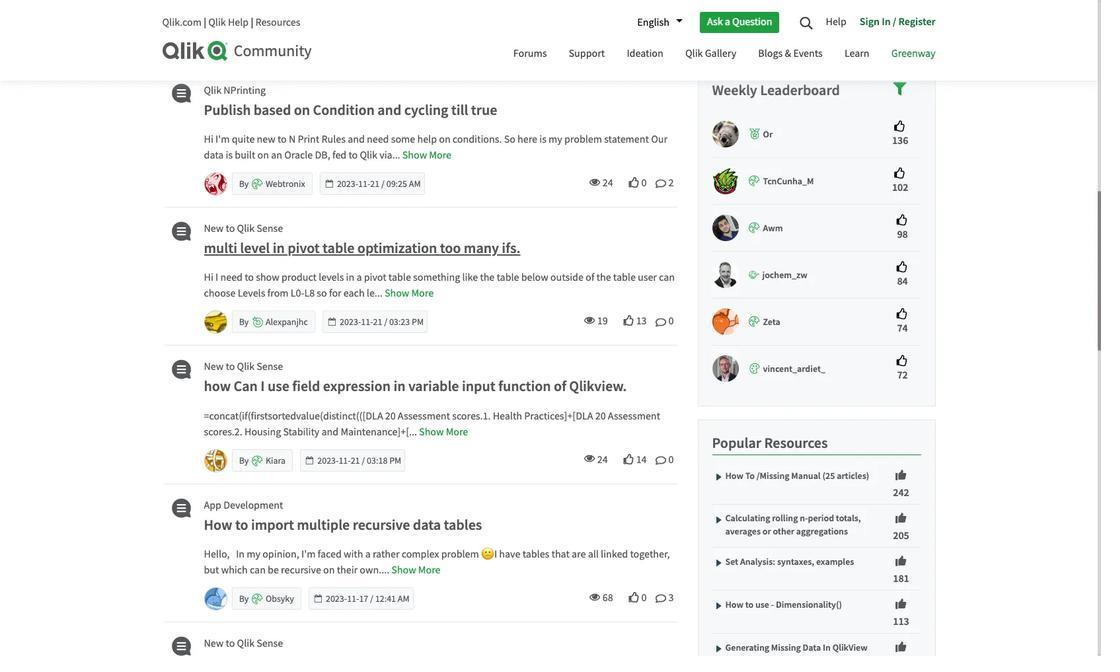 Task type: vqa. For each thing, say whether or not it's contained in the screenshot.


Task type: locate. For each thing, give the bounding box(es) containing it.
20 down "qlikview."
[[595, 410, 606, 423]]

to inside hi all, i know that it is possible to integrate qlik catalog with active directory (ad) using the ldap protocol. but now i'm doing a poc and we need t...
[[339, 0, 348, 8]]

0 right the '14'
[[669, 453, 674, 467]]

0 vertical spatial i'm
[[243, 10, 257, 24]]

0 vertical spatial hi
[[204, 0, 213, 8]]

1 horizontal spatial |
[[251, 16, 253, 29]]

to right fed
[[349, 149, 358, 162]]

20
[[385, 410, 396, 423], [595, 410, 606, 423]]

2 vertical spatial 21
[[351, 455, 360, 467]]

can inside the hello,   in my opinion, i'm faced with a rather complex problem 😕i have tables that are all linked together, but which can be recursive on their own....
[[250, 564, 266, 577]]

0 for brunnovb_in
[[642, 38, 647, 51]]

1 assessment from the left
[[398, 410, 450, 423]]

2 participant like icon image from the top
[[895, 512, 907, 524]]

2 vertical spatial i'm
[[301, 548, 316, 561]]

1 vertical spatial 24
[[597, 453, 608, 467]]

by for import
[[239, 593, 251, 605]]

table left the below
[[497, 271, 519, 285]]

replies image for how to import multiple recursive data tables
[[655, 594, 666, 604]]

can inside hi i need to show product levels in a pivot table something like the table below outside of the table user can choose levels from l0-l8 so for each le...
[[659, 271, 675, 285]]

1 horizontal spatial can
[[659, 271, 675, 285]]

24 for publish based on condition and cycling till true
[[603, 177, 613, 190]]

qlik left catalog
[[392, 0, 409, 8]]

webtronix image
[[205, 173, 226, 195]]

obsyky image
[[205, 588, 226, 610]]

2 horizontal spatial i'm
[[301, 548, 316, 561]]

qlik inside hi i'm quite new to n print rules and need some help on conditions. so here is my problem statement our data is built on an oracle db, fed to qlik via...
[[360, 149, 377, 162]]

new
[[257, 133, 275, 146]]

community link
[[162, 41, 490, 61]]

tables up 😕i
[[444, 515, 482, 534]]

too
[[440, 239, 461, 257]]

participant like icon image up 242
[[895, 469, 907, 481]]

1 new to qlik sense link from the top
[[204, 221, 283, 236]]

show more link down scores.1.
[[419, 426, 468, 439]]

alexpanjhc image
[[205, 312, 226, 333]]

qlik gallery link
[[676, 35, 746, 74]]

user
[[638, 271, 657, 285]]

show more down help
[[402, 149, 451, 162]]

pm right 03:23
[[412, 316, 424, 328]]

we
[[333, 10, 345, 24]]

0 link for brunnovb_in
[[618, 38, 647, 51]]

replies image
[[655, 455, 666, 466], [655, 594, 666, 604]]

qlik nprinting link
[[204, 83, 266, 98]]

awm avatar image
[[712, 215, 739, 241]]

of inside new to qlik sense how can i use field expression in variable input function of qlikview.
[[554, 377, 566, 396]]

show more link for expression
[[419, 426, 468, 439]]

print
[[298, 133, 319, 146]]

13
[[636, 315, 647, 328]]

in right level
[[273, 239, 285, 257]]

data up complex
[[413, 515, 441, 534]]

is right 'it'
[[291, 0, 298, 8]]

hi left quite
[[204, 133, 213, 146]]

more
[[739, 17, 761, 30], [429, 149, 451, 162], [411, 287, 434, 300], [446, 426, 468, 439], [418, 564, 441, 577]]

i'm inside hi all, i know that it is possible to integrate qlik catalog with active directory (ad) using the ldap protocol. but now i'm doing a poc and we need t...
[[243, 10, 257, 24]]

0 vertical spatial i
[[231, 0, 234, 8]]

have
[[499, 548, 520, 561]]

2 20 from the left
[[595, 410, 606, 423]]

1 horizontal spatial with
[[447, 0, 467, 8]]

that up "doing"
[[262, 0, 280, 8]]

2023- for i
[[317, 455, 339, 467]]

1 replies image from the top
[[655, 455, 666, 466]]

hi up choose
[[204, 271, 213, 285]]

is left built
[[226, 149, 233, 162]]

replies image right the '14'
[[655, 455, 666, 466]]

of
[[586, 271, 595, 285], [554, 377, 566, 396]]

2 replies image from the top
[[655, 594, 666, 604]]

how can i use field expression in variable input function of qlikview. link
[[204, 377, 677, 396]]

linked
[[601, 548, 628, 561]]

0 horizontal spatial that
[[262, 0, 280, 8]]

0 vertical spatial data
[[204, 149, 224, 162]]

new to qlik sense link for can
[[204, 360, 283, 374]]

use left -
[[755, 599, 769, 611]]

assessment up 14 "link"
[[608, 410, 660, 423]]

2 new to qlik sense link from the top
[[204, 360, 283, 374]]

21 left 03:18
[[351, 455, 360, 467]]

181
[[893, 572, 909, 585]]

other
[[773, 526, 795, 537]]

1 vertical spatial pm
[[389, 455, 401, 467]]

condition
[[313, 100, 375, 119]]

24 left 14 "link"
[[597, 453, 608, 467]]

1 new from the top
[[204, 222, 224, 235]]

1 vertical spatial i'm
[[216, 133, 230, 146]]

statement
[[604, 133, 649, 146]]

events
[[793, 47, 823, 60]]

0 vertical spatial replies image
[[655, 455, 666, 466]]

4 by from the top
[[239, 455, 251, 467]]

tcncunha_m
[[763, 175, 814, 187]]

it
[[282, 0, 289, 8]]

replies image
[[655, 179, 666, 189], [655, 317, 666, 328]]

on right based
[[294, 100, 310, 119]]

in inside hi i need to show product levels in a pivot table something like the table below outside of the table user can choose levels from l0-l8 so for each le...
[[346, 271, 354, 285]]

the inside hi all, i know that it is possible to integrate qlik catalog with active directory (ad) using the ldap protocol. but now i'm doing a poc and we need t...
[[587, 0, 602, 8]]

2 horizontal spatial in
[[882, 15, 891, 28]]

2 by from the top
[[239, 178, 251, 190]]

kiara image
[[205, 450, 226, 472]]

and inside qlik nprinting publish based on condition and cycling till true
[[378, 100, 401, 119]]

to up how
[[226, 361, 235, 374]]

3 by from the top
[[239, 316, 251, 328]]

0 vertical spatial replies image
[[655, 179, 666, 189]]

1 vertical spatial pivot
[[364, 271, 386, 285]]

in
[[882, 15, 891, 28], [236, 548, 245, 561], [823, 642, 831, 654]]

jochem_zw avatar image
[[712, 262, 739, 288]]

table down optimization
[[389, 271, 411, 285]]

with inside hi all, i know that it is possible to integrate qlik catalog with active directory (ad) using the ldap protocol. but now i'm doing a poc and we need t...
[[447, 0, 467, 8]]

the left ldap
[[587, 0, 602, 8]]

replies image inside 3 link
[[655, 594, 666, 604]]

1 vertical spatial with
[[344, 548, 363, 561]]

help down know
[[228, 16, 249, 29]]

show for expression
[[419, 426, 444, 439]]

qlik up the publish
[[204, 84, 221, 97]]

0 vertical spatial of
[[586, 271, 595, 285]]

11- for optimization
[[361, 316, 373, 328]]

qlik image
[[162, 41, 228, 61]]

2023- down fed
[[337, 178, 358, 190]]

0 vertical spatial views image
[[584, 315, 595, 326]]

1 vertical spatial problem
[[441, 548, 479, 561]]

need inside hi all, i know that it is possible to integrate qlik catalog with active directory (ad) using the ldap protocol. but now i'm doing a poc and we need t...
[[347, 10, 370, 24]]

sense for i
[[257, 361, 283, 374]]

a inside hi all, i know that it is possible to integrate qlik catalog with active directory (ad) using the ldap protocol. but now i'm doing a poc and we need t...
[[286, 10, 292, 24]]

2 vertical spatial need
[[220, 271, 243, 285]]

24 for how can i use field expression in variable input function of qlikview.
[[597, 453, 608, 467]]

forum image
[[167, 221, 193, 241], [167, 360, 193, 380], [167, 498, 193, 518]]

brunnovb_in
[[266, 39, 316, 51]]

how for 113
[[725, 599, 744, 611]]

/
[[893, 15, 897, 28], [381, 178, 385, 190], [384, 316, 387, 328], [362, 455, 365, 467], [370, 593, 373, 605]]

1 vertical spatial recursive
[[281, 564, 321, 577]]

new to qlik sense link down the contributor iii image
[[204, 637, 283, 651]]

replies image inside 0 link
[[655, 317, 666, 328]]

205
[[893, 529, 909, 542]]

replies image left 3
[[655, 594, 666, 604]]

0 vertical spatial in
[[882, 15, 891, 28]]

1 vertical spatial that
[[552, 548, 570, 561]]

show right le...
[[385, 287, 409, 300]]

like image left 2 link
[[628, 177, 639, 188]]

views image
[[589, 177, 600, 188]]

to
[[339, 0, 348, 8], [278, 133, 287, 146], [349, 149, 358, 162], [226, 222, 235, 235], [245, 271, 254, 285], [226, 361, 235, 374], [235, 515, 248, 534], [745, 599, 754, 611], [226, 637, 235, 651]]

(ad)
[[540, 0, 559, 8]]

contributor iii image
[[252, 594, 263, 605]]

2 vertical spatial is
[[226, 149, 233, 162]]

1 vertical spatial hi
[[204, 133, 213, 146]]

i'm inside hi i'm quite new to n print rules and need some help on conditions. so here is my problem statement our data is built on an oracle db, fed to qlik via...
[[216, 133, 230, 146]]

0 horizontal spatial can
[[250, 564, 266, 577]]

3 sense from the top
[[257, 637, 283, 651]]

can for how to import multiple recursive data tables
[[250, 564, 266, 577]]

i right can
[[261, 377, 265, 396]]

in left variable
[[394, 377, 406, 396]]

l8
[[304, 287, 315, 300]]

3 forum image from the top
[[167, 498, 193, 518]]

0 horizontal spatial resources
[[255, 16, 300, 29]]

new to qlik sense link up level
[[204, 221, 283, 236]]

replies image for how can i use field expression in variable input function of qlikview.
[[655, 455, 666, 466]]

1 vertical spatial 21
[[373, 316, 382, 328]]

qlik inside new to qlik sense how can i use field expression in variable input function of qlikview.
[[237, 361, 255, 374]]

recursive
[[353, 515, 410, 534], [281, 564, 321, 577]]

replies image right '13' at top right
[[655, 317, 666, 328]]

2023- down each
[[340, 316, 361, 328]]

show more down scores.1.
[[419, 426, 468, 439]]

blogs & events button
[[748, 35, 833, 74]]

participant like icon image up 205
[[895, 512, 907, 524]]

| right the qlik.com link at the left of the page
[[204, 16, 206, 29]]

is
[[291, 0, 298, 8], [539, 133, 547, 146], [226, 149, 233, 162]]

show
[[402, 149, 427, 162], [385, 287, 409, 300], [419, 426, 444, 439], [391, 564, 416, 577]]

with inside the hello,   in my opinion, i'm faced with a rather complex problem 😕i have tables that are all linked together, but which can be recursive on their own....
[[344, 548, 363, 561]]

in up which
[[236, 548, 245, 561]]

menu bar
[[504, 35, 946, 74]]

my inside the hello,   in my opinion, i'm faced with a rather complex problem 😕i have tables that are all linked together, but which can be recursive on their own....
[[247, 548, 260, 561]]

1 horizontal spatial that
[[552, 548, 570, 561]]

obsyky link
[[266, 593, 294, 605]]

3 hi from the top
[[204, 271, 213, 285]]

resources up how to /missing manual (25 articles) link in the bottom of the page
[[764, 433, 828, 452]]

more for expression
[[446, 426, 468, 439]]

scores.2.
[[204, 426, 242, 439]]

new up multi
[[204, 222, 224, 235]]

more for true
[[429, 149, 451, 162]]

0 horizontal spatial data
[[204, 149, 224, 162]]

/ for expression
[[362, 455, 365, 467]]

2 forum image from the top
[[167, 360, 193, 380]]

n-
[[800, 512, 808, 524]]

1 horizontal spatial resources
[[764, 433, 828, 452]]

2
[[669, 177, 674, 190]]

1 hi from the top
[[204, 0, 213, 8]]

qlik inside menu bar
[[685, 47, 703, 60]]

by
[[239, 39, 251, 51], [239, 178, 251, 190], [239, 316, 251, 328], [239, 455, 251, 467], [239, 593, 251, 605]]

assessment down variable
[[398, 410, 450, 423]]

and up some
[[378, 100, 401, 119]]

1 horizontal spatial recursive
[[353, 515, 410, 534]]

11- for expression
[[339, 455, 351, 467]]

kiara
[[266, 455, 286, 467]]

or avatar image
[[712, 121, 739, 147]]

0 vertical spatial in
[[273, 239, 285, 257]]

support button
[[559, 35, 615, 74]]

generating missing data in qlikview
[[725, 642, 868, 654]]

like image for how can i use field expression in variable input function of qlikview.
[[623, 454, 634, 465]]

by left contributor ii image
[[239, 178, 251, 190]]

sense inside new to qlik sense how can i use field expression in variable input function of qlikview.
[[257, 361, 283, 374]]

1 vertical spatial views image
[[584, 454, 595, 464]]

2 sense from the top
[[257, 361, 283, 374]]

need up choose
[[220, 271, 243, 285]]

2 horizontal spatial is
[[539, 133, 547, 146]]

sense
[[257, 222, 283, 235], [257, 361, 283, 374], [257, 637, 283, 651]]

to inside app development how to import multiple recursive data tables
[[235, 515, 248, 534]]

data up webtronix image
[[204, 149, 224, 162]]

2 vertical spatial how
[[725, 599, 744, 611]]

tables inside app development how to import multiple recursive data tables
[[444, 515, 482, 534]]

0 horizontal spatial in
[[236, 548, 245, 561]]

show down variable
[[419, 426, 444, 439]]

2 vertical spatial new
[[204, 637, 224, 651]]

more for optimization
[[411, 287, 434, 300]]

1 vertical spatial my
[[247, 548, 260, 561]]

new inside new to qlik sense how can i use field expression in variable input function of qlikview.
[[204, 361, 224, 374]]

0 horizontal spatial my
[[247, 548, 260, 561]]

1 vertical spatial resources
[[764, 433, 828, 452]]

sense up level
[[257, 222, 283, 235]]

2 vertical spatial new to qlik sense link
[[204, 637, 283, 651]]

to inside new to qlik sense how can i use field expression in variable input function of qlikview.
[[226, 361, 235, 374]]

1 horizontal spatial i'm
[[243, 10, 257, 24]]

qlik left gallery
[[685, 47, 703, 60]]

1 forum image from the top
[[167, 221, 193, 241]]

19
[[597, 315, 608, 328]]

03:23
[[389, 316, 410, 328]]

vincent_ardiet_
[[763, 363, 826, 375]]

recursive down opinion,
[[281, 564, 321, 577]]

so
[[504, 133, 515, 146]]

on inside the hello,   in my opinion, i'm faced with a rather complex problem 😕i have tables that are all linked together, but which can be recursive on their own....
[[323, 564, 335, 577]]

here
[[518, 133, 537, 146]]

publish based on condition and cycling till true link
[[204, 100, 677, 119]]

0 link left 2 link
[[618, 177, 647, 190]]

forum image left how
[[167, 360, 193, 380]]

0 vertical spatial with
[[447, 0, 467, 8]]

levels
[[319, 271, 344, 285]]

sense inside new to qlik sense multi level in pivot table optimization too many ifs.
[[257, 222, 283, 235]]

0 vertical spatial use
[[268, 377, 289, 396]]

1 horizontal spatial pivot
[[364, 271, 386, 285]]

0 vertical spatial recursive
[[353, 515, 410, 534]]

i'm left quite
[[216, 133, 230, 146]]

2 new from the top
[[204, 361, 224, 374]]

/ for optimization
[[384, 316, 387, 328]]

hi inside hi i need to show product levels in a pivot table something like the table below outside of the table user can choose levels from l0-l8 so for each le...
[[204, 271, 213, 285]]

syntaxes,
[[777, 556, 814, 568]]

1 vertical spatial replies image
[[655, 594, 666, 604]]

in for /
[[882, 15, 891, 28]]

hi up but at the left of page
[[204, 0, 213, 8]]

1 participant like icon image from the top
[[895, 469, 907, 481]]

new for multi level in pivot table optimization too many ifs.
[[204, 222, 224, 235]]

to left -
[[745, 599, 754, 611]]

0 vertical spatial sense
[[257, 222, 283, 235]]

show more link down help
[[402, 149, 451, 162]]

leaderboard
[[760, 81, 840, 99]]

1 vertical spatial need
[[367, 133, 389, 146]]

on down the faced
[[323, 564, 335, 577]]

2023-11-17 / 12:41 am
[[326, 593, 410, 605]]

03:18
[[367, 455, 388, 467]]

forums
[[513, 47, 547, 60]]

0 vertical spatial 24
[[603, 177, 613, 190]]

| down know
[[251, 16, 253, 29]]

i'm down know
[[243, 10, 257, 24]]

1 vertical spatial data
[[413, 515, 441, 534]]

replies image inside 2 link
[[655, 179, 666, 189]]

publish
[[204, 100, 251, 119]]

many
[[464, 239, 499, 257]]

cycling
[[404, 100, 448, 119]]

recursive inside app development how to import multiple recursive data tables
[[353, 515, 410, 534]]

0 link right the '14'
[[655, 453, 674, 467]]

3 participant like icon image from the top
[[895, 555, 907, 567]]

an
[[271, 149, 282, 162]]

2 vertical spatial views image
[[589, 592, 600, 603]]

2023- left 17
[[326, 593, 347, 605]]

forum image left new to qlik sense at the bottom of page
[[167, 637, 193, 656]]

pm
[[412, 316, 424, 328], [389, 455, 401, 467]]

resources down 'it'
[[255, 16, 300, 29]]

0 horizontal spatial of
[[554, 377, 566, 396]]

how inside 'link'
[[725, 599, 744, 611]]

ask a question link
[[700, 12, 780, 33]]

1 horizontal spatial i
[[231, 0, 234, 8]]

poc
[[294, 10, 311, 24]]

qlik up level
[[237, 222, 255, 235]]

with up "their"
[[344, 548, 363, 561]]

0 horizontal spatial with
[[344, 548, 363, 561]]

1 vertical spatial replies image
[[655, 317, 666, 328]]

need inside hi i need to show product levels in a pivot table something like the table below outside of the table user can choose levels from l0-l8 so for each le...
[[220, 271, 243, 285]]

1 sense from the top
[[257, 222, 283, 235]]

tcncunha_m link
[[763, 175, 814, 187]]

our
[[651, 133, 668, 146]]

1 horizontal spatial of
[[586, 271, 595, 285]]

participant like icon image for 205
[[895, 512, 907, 524]]

the right outside
[[597, 271, 611, 285]]

1 20 from the left
[[385, 410, 396, 423]]

1 vertical spatial forum image
[[167, 360, 193, 380]]

set analysis: syntaxes, examples
[[725, 556, 854, 568]]

1 horizontal spatial tables
[[523, 548, 549, 561]]

1 vertical spatial i
[[216, 271, 218, 285]]

2 replies image from the top
[[655, 317, 666, 328]]

problem inside hi i'm quite new to n print rules and need some help on conditions. so here is my problem statement our data is built on an oracle db, fed to qlik via...
[[564, 133, 602, 146]]

forum image
[[167, 83, 193, 103], [167, 637, 193, 656]]

0 link right the 68
[[618, 592, 647, 605]]

by left the contributor iii image
[[239, 593, 251, 605]]

5 by from the top
[[239, 593, 251, 605]]

0 vertical spatial pivot
[[288, 239, 320, 257]]

/ left 03:23
[[384, 316, 387, 328]]

2 vertical spatial i
[[261, 377, 265, 396]]

db,
[[315, 149, 330, 162]]

11- left 03:18
[[339, 455, 351, 467]]

in inside the hello,   in my opinion, i'm faced with a rather complex problem 😕i have tables that are all linked together, but which can be recursive on their own....
[[236, 548, 245, 561]]

new up how
[[204, 361, 224, 374]]

show more up 03:23
[[385, 287, 434, 300]]

5 participant like icon image from the top
[[895, 641, 907, 653]]

of up practices]+[dla
[[554, 377, 566, 396]]

2023- for in
[[340, 316, 361, 328]]

participant like icon image
[[895, 469, 907, 481], [895, 512, 907, 524], [895, 555, 907, 567], [895, 598, 907, 610], [895, 641, 907, 653]]

show more for true
[[402, 149, 451, 162]]

1 horizontal spatial data
[[413, 515, 441, 534]]

rolling
[[772, 512, 798, 524]]

😕i
[[481, 548, 497, 561]]

pivot up le...
[[364, 271, 386, 285]]

like image
[[628, 39, 639, 49], [628, 177, 639, 188], [623, 454, 634, 465], [628, 592, 639, 603]]

brunnovb_in image
[[205, 35, 226, 57]]

views image
[[584, 315, 595, 326], [584, 454, 595, 464], [589, 592, 600, 603]]

11- for true
[[358, 178, 370, 190]]

1 vertical spatial in
[[236, 548, 245, 561]]

0 vertical spatial new
[[204, 222, 224, 235]]

1 vertical spatial new
[[204, 361, 224, 374]]

0 vertical spatial need
[[347, 10, 370, 24]]

articles)
[[837, 470, 869, 482]]

0 horizontal spatial i
[[216, 271, 218, 285]]

replies image left 2 at the top right
[[655, 179, 666, 189]]

hi inside hi i'm quite new to n print rules and need some help on conditions. so here is my problem statement our data is built on an oracle db, fed to qlik via...
[[204, 133, 213, 146]]

and right "rules"
[[348, 133, 365, 146]]

popular resources
[[712, 433, 828, 452]]

i'm inside the hello,   in my opinion, i'm faced with a rather complex problem 😕i have tables that are all linked together, but which can be recursive on their own....
[[301, 548, 316, 561]]

use left the 'field' at the left
[[268, 377, 289, 396]]

0 horizontal spatial problem
[[441, 548, 479, 561]]

1 vertical spatial of
[[554, 377, 566, 396]]

0 link down english
[[618, 38, 647, 51]]

2 vertical spatial sense
[[257, 637, 283, 651]]

2 horizontal spatial i
[[261, 377, 265, 396]]

0 vertical spatial forum image
[[167, 83, 193, 103]]

manual
[[791, 470, 821, 482]]

views image left 14 "link"
[[584, 454, 595, 464]]

by left contributor ii icon
[[239, 455, 251, 467]]

0 horizontal spatial in
[[273, 239, 285, 257]]

participant like icon image down '113'
[[895, 641, 907, 653]]

0 vertical spatial my
[[549, 133, 562, 146]]

of right outside
[[586, 271, 595, 285]]

by for how
[[239, 455, 251, 467]]

1 horizontal spatial pm
[[412, 316, 424, 328]]

2 vertical spatial forum image
[[167, 498, 193, 518]]

1 horizontal spatial 20
[[595, 410, 606, 423]]

to inside new to qlik sense multi level in pivot table optimization too many ifs.
[[226, 222, 235, 235]]

0 horizontal spatial pm
[[389, 455, 401, 467]]

qlik left via...
[[360, 149, 377, 162]]

community
[[234, 41, 312, 61]]

0 right '13' at top right
[[669, 315, 674, 328]]

2 hi from the top
[[204, 133, 213, 146]]

read more
[[715, 17, 761, 30]]

qlik
[[392, 0, 409, 8], [208, 16, 226, 29], [685, 47, 703, 60], [204, 84, 221, 97], [360, 149, 377, 162], [237, 222, 255, 235], [237, 361, 255, 374], [237, 637, 255, 651]]

0 vertical spatial pm
[[412, 316, 424, 328]]

-
[[771, 599, 774, 611]]

how
[[204, 377, 231, 396]]

new inside new to qlik sense multi level in pivot table optimization too many ifs.
[[204, 222, 224, 235]]

1 horizontal spatial problem
[[564, 133, 602, 146]]

0 vertical spatial am
[[409, 178, 421, 190]]

4 participant like icon image from the top
[[895, 598, 907, 610]]

1 replies image from the top
[[655, 179, 666, 189]]

variable
[[408, 377, 459, 396]]

1 vertical spatial sense
[[257, 361, 283, 374]]

1 vertical spatial am
[[398, 593, 410, 605]]

blogs
[[758, 47, 783, 60]]

2 horizontal spatial in
[[394, 377, 406, 396]]

pivot inside new to qlik sense multi level in pivot table optimization too many ifs.
[[288, 239, 320, 257]]

11- down le...
[[361, 316, 373, 328]]

forum image for how can i use field expression in variable input function of qlikview.
[[167, 360, 193, 380]]

am right 12:41
[[398, 593, 410, 605]]

show more
[[402, 149, 451, 162], [385, 287, 434, 300], [419, 426, 468, 439], [391, 564, 441, 577]]

113
[[893, 615, 909, 628]]

to up levels
[[245, 271, 254, 285]]

sign in / register link
[[853, 10, 936, 35]]

in right "data"
[[823, 642, 831, 654]]

like image inside 14 "link"
[[623, 454, 634, 465]]

1 horizontal spatial in
[[823, 642, 831, 654]]

webtronix
[[266, 178, 305, 190]]

1 vertical spatial how
[[204, 515, 232, 534]]

2 vertical spatial in
[[394, 377, 406, 396]]

1 horizontal spatial my
[[549, 133, 562, 146]]

0 vertical spatial tables
[[444, 515, 482, 534]]

set
[[725, 556, 738, 568]]

1 horizontal spatial assessment
[[608, 410, 660, 423]]

0 horizontal spatial pivot
[[288, 239, 320, 257]]

pivot up "product"
[[288, 239, 320, 257]]

1 vertical spatial in
[[346, 271, 354, 285]]

hi i'm quite new to n print rules and need some help on conditions. so here is my problem statement our data is built on an oracle db, fed to qlik via...
[[204, 133, 668, 162]]

using
[[561, 0, 585, 8]]

contributor ii image
[[252, 179, 263, 190]]

11-
[[358, 178, 370, 190], [361, 316, 373, 328], [339, 455, 351, 467], [347, 593, 359, 605]]

data
[[204, 149, 224, 162], [413, 515, 441, 534]]

0 horizontal spatial tables
[[444, 515, 482, 534]]

ideation
[[627, 47, 663, 60]]



Task type: describe. For each thing, give the bounding box(es) containing it.
nprinting
[[224, 84, 266, 97]]

optimization
[[357, 239, 437, 257]]

show more link down complex
[[391, 564, 441, 577]]

now
[[222, 10, 241, 24]]

specialist image
[[252, 317, 263, 328]]

participant like icon image for 181
[[895, 555, 907, 567]]

zeta link
[[763, 316, 780, 328]]

use inside new to qlik sense how can i use field expression in variable input function of qlikview.
[[268, 377, 289, 396]]

the right like
[[480, 271, 495, 285]]

on right help
[[439, 133, 451, 146]]

forum image for how to import multiple recursive data tables
[[167, 498, 193, 518]]

but
[[204, 564, 219, 577]]

table inside new to qlik sense multi level in pivot table optimization too many ifs.
[[323, 239, 355, 257]]

calculating
[[725, 512, 770, 524]]

my inside hi i'm quite new to n print rules and need some help on conditions. so here is my problem statement our data is built on an oracle db, fed to qlik via...
[[549, 133, 562, 146]]

english button
[[631, 11, 683, 34]]

how to use - dimensionality()
[[725, 599, 842, 611]]

totals,
[[836, 512, 861, 524]]

development
[[224, 499, 283, 512]]

analysis:
[[740, 556, 775, 568]]

active
[[469, 0, 496, 8]]

so
[[317, 287, 327, 300]]

hi for qlik
[[204, 271, 213, 285]]

am for cycling
[[409, 178, 421, 190]]

from
[[267, 287, 289, 300]]

app development how to import multiple recursive data tables
[[204, 499, 482, 534]]

averages
[[725, 526, 761, 537]]

on left an
[[257, 149, 269, 162]]

stability
[[283, 426, 319, 439]]

some
[[391, 133, 415, 146]]

qlik inside hi all, i know that it is possible to integrate qlik catalog with active directory (ad) using the ldap protocol. but now i'm doing a poc and we need t...
[[392, 0, 409, 8]]

in inside new to qlik sense multi level in pivot table optimization too many ifs.
[[273, 239, 285, 257]]

74
[[897, 321, 908, 334]]

(25
[[823, 470, 835, 482]]

table left the 'user'
[[613, 271, 636, 285]]

to inside 'link'
[[745, 599, 754, 611]]

show down complex
[[391, 564, 416, 577]]

in inside new to qlik sense how can i use field expression in variable input function of qlikview.
[[394, 377, 406, 396]]

12:41
[[375, 593, 396, 605]]

which
[[221, 564, 248, 577]]

0 link right '13' at top right
[[655, 314, 674, 328]]

a inside hi i need to show product levels in a pivot table something like the table below outside of the table user can choose levels from l0-l8 so for each le...
[[357, 271, 362, 285]]

menu bar containing forums
[[504, 35, 946, 74]]

21 for in
[[351, 455, 360, 467]]

product
[[281, 271, 317, 285]]

maintenance]+[...
[[341, 426, 417, 439]]

faced
[[318, 548, 342, 561]]

read more link
[[715, 17, 761, 30]]

multi level in pivot table optimization too many ifs. link
[[204, 239, 677, 257]]

views image for ifs.
[[584, 315, 595, 326]]

pm for optimization
[[412, 316, 424, 328]]

partner - creator image
[[252, 40, 263, 51]]

qlik inside qlik nprinting publish based on condition and cycling till true
[[204, 84, 221, 97]]

zeta avatar image
[[712, 309, 739, 335]]

ifs.
[[502, 239, 521, 257]]

catalog
[[411, 0, 445, 8]]

2023-11-21 / 09:25 am
[[337, 178, 421, 190]]

integrate
[[350, 0, 390, 8]]

show more link for optimization
[[385, 287, 434, 300]]

need inside hi i'm quite new to n print rules and need some help on conditions. so here is my problem statement our data is built on an oracle db, fed to qlik via...
[[367, 133, 389, 146]]

like image for publish based on condition and cycling till true
[[628, 177, 639, 188]]

0 for webtronix
[[642, 177, 647, 190]]

/ right 17
[[370, 593, 373, 605]]

sense for in
[[257, 222, 283, 235]]

show more link for true
[[402, 149, 451, 162]]

2 assessment from the left
[[608, 410, 660, 423]]

pivot inside hi i need to show product levels in a pivot table something like the table below outside of the table user can choose levels from l0-l8 so for each le...
[[364, 271, 386, 285]]

and inside hi all, i know that it is possible to integrate qlik catalog with active directory (ad) using the ldap protocol. but now i'm doing a poc and we need t...
[[314, 10, 330, 24]]

1 vertical spatial is
[[539, 133, 547, 146]]

on inside qlik nprinting publish based on condition and cycling till true
[[294, 100, 310, 119]]

doing
[[259, 10, 284, 24]]

2 | from the left
[[251, 16, 253, 29]]

calculating rolling n-period totals, averages or other aggregations
[[725, 512, 861, 537]]

data inside app development how to import multiple recursive data tables
[[413, 515, 441, 534]]

1 | from the left
[[204, 16, 206, 29]]

i inside hi i need to show product levels in a pivot table something like the table below outside of the table user can choose levels from l0-l8 so for each le...
[[216, 271, 218, 285]]

show more for optimization
[[385, 287, 434, 300]]

and inside hi i'm quite new to n print rules and need some help on conditions. so here is my problem statement our data is built on an oracle db, fed to qlik via...
[[348, 133, 365, 146]]

and inside "=concat(if(firstsortedvalue(distinct(([dla 20 assessment scores.1. health practices]+[dla 20 assessment scores.2. housing stability and maintenance]+[..."
[[322, 426, 339, 439]]

show for true
[[402, 149, 427, 162]]

tcncunha_m avatar image
[[712, 168, 739, 194]]

replies image for publish based on condition and cycling till true
[[655, 179, 666, 189]]

vincent_ardiet_ avatar image
[[712, 355, 739, 382]]

contributor ii image
[[252, 455, 263, 467]]

help
[[417, 133, 437, 146]]

dimensionality()
[[776, 599, 842, 611]]

ldap
[[604, 0, 627, 8]]

1 horizontal spatial help
[[826, 15, 847, 28]]

period
[[808, 512, 834, 524]]

like image
[[623, 316, 634, 326]]

0 link for webtronix
[[618, 177, 647, 190]]

to down obsyky icon
[[226, 637, 235, 651]]

3 link
[[655, 591, 674, 605]]

show for optimization
[[385, 287, 409, 300]]

by for on
[[239, 178, 251, 190]]

qlik down the contributor iii image
[[237, 637, 255, 651]]

import
[[251, 515, 294, 534]]

/ for true
[[381, 178, 385, 190]]

that inside hi all, i know that it is possible to integrate qlik catalog with active directory (ad) using the ldap protocol. but now i'm doing a poc and we need t...
[[262, 0, 280, 8]]

0 link for obsyky
[[618, 592, 647, 605]]

ideation button
[[617, 35, 673, 74]]

0 vertical spatial resources
[[255, 16, 300, 29]]

hi i need to show product levels in a pivot table something like the table below outside of the table user can choose levels from l0-l8 so for each le...
[[204, 271, 675, 300]]

participant like icon image for 242
[[895, 469, 907, 481]]

qlik inside new to qlik sense multi level in pivot table optimization too many ifs.
[[237, 222, 255, 235]]

3 new to qlik sense link from the top
[[204, 637, 283, 651]]

by for multi
[[239, 316, 251, 328]]

new for how can i use field expression in variable input function of qlikview.
[[204, 361, 224, 374]]

to left n
[[278, 133, 287, 146]]

show more for expression
[[419, 426, 468, 439]]

to inside hi i need to show product levels in a pivot table something like the table below outside of the table user can choose levels from l0-l8 so for each le...
[[245, 271, 254, 285]]

0 for obsyky
[[642, 592, 647, 605]]

i inside new to qlik sense how can i use field expression in variable input function of qlikview.
[[261, 377, 265, 396]]

use inside 'link'
[[755, 599, 769, 611]]

based
[[254, 100, 291, 119]]

84
[[897, 274, 908, 287]]

replies image for multi level in pivot table optimization too many ifs.
[[655, 317, 666, 328]]

l0-
[[291, 287, 304, 300]]

new to qlik sense link for level
[[204, 221, 283, 236]]

can
[[234, 377, 258, 396]]

how to use - dimensionality() link
[[725, 598, 842, 612]]

housing
[[245, 426, 281, 439]]

is inside hi all, i know that it is possible to integrate qlik catalog with active directory (ad) using the ldap protocol. but now i'm doing a poc and we need t...
[[291, 0, 298, 8]]

like image for how to import multiple recursive data tables
[[628, 592, 639, 603]]

opinion,
[[263, 548, 299, 561]]

how for 242
[[725, 470, 744, 482]]

sign in / register
[[860, 15, 936, 28]]

2 vertical spatial in
[[823, 642, 831, 654]]

2 link
[[655, 176, 674, 190]]

am for data
[[398, 593, 410, 605]]

blogs & events
[[758, 47, 823, 60]]

tables inside the hello,   in my opinion, i'm faced with a rather complex problem 😕i have tables that are all linked together, but which can be recursive on their own....
[[523, 548, 549, 561]]

2 forum image from the top
[[167, 637, 193, 656]]

qlik.com link
[[162, 16, 202, 29]]

weekly leaderboard
[[712, 81, 840, 99]]

68
[[603, 592, 613, 605]]

help link
[[826, 10, 853, 35]]

forum image for multi level in pivot table optimization too many ifs.
[[167, 221, 193, 241]]

vincent_ardiet_ link
[[763, 363, 826, 375]]

can for multi level in pivot table optimization too many ifs.
[[659, 271, 675, 285]]

choose
[[204, 287, 236, 300]]

be
[[268, 564, 279, 577]]

ask
[[707, 15, 723, 29]]

each
[[344, 287, 365, 300]]

a inside the hello,   in my opinion, i'm faced with a rather complex problem 😕i have tables that are all linked together, but which can be recursive on their own....
[[365, 548, 371, 561]]

field
[[292, 377, 320, 396]]

i inside hi all, i know that it is possible to integrate qlik catalog with active directory (ad) using the ldap protocol. but now i'm doing a poc and we need t...
[[231, 0, 234, 8]]

in for my
[[236, 548, 245, 561]]

like image down english
[[628, 39, 639, 49]]

how inside app development how to import multiple recursive data tables
[[204, 515, 232, 534]]

new to qlik sense multi level in pivot table optimization too many ifs.
[[204, 222, 521, 257]]

0 horizontal spatial help
[[228, 16, 249, 29]]

qlik down all,
[[208, 16, 226, 29]]

qlik gallery
[[685, 47, 736, 60]]

health
[[493, 410, 522, 423]]

views image for input
[[584, 454, 595, 464]]

11- down "their"
[[347, 593, 359, 605]]

2023- for and
[[337, 178, 358, 190]]

multi
[[204, 239, 237, 257]]

recursive inside the hello,   in my opinion, i'm faced with a rather complex problem 😕i have tables that are all linked together, but which can be recursive on their own....
[[281, 564, 321, 577]]

pm for expression
[[389, 455, 401, 467]]

1 forum image from the top
[[167, 83, 193, 103]]

0 vertical spatial 21
[[370, 178, 380, 190]]

/ left register
[[893, 15, 897, 28]]

hello,   in my opinion, i'm faced with a rather complex problem 😕i have tables that are all linked together, but which can be recursive on their own....
[[204, 548, 670, 577]]

learn
[[845, 47, 870, 60]]

of inside hi i need to show product levels in a pivot table something like the table below outside of the table user can choose levels from l0-l8 so for each le...
[[586, 271, 595, 285]]

3 new from the top
[[204, 637, 224, 651]]

qlik.com | qlik help | resources
[[162, 16, 300, 29]]

data inside hi i'm quite new to n print rules and need some help on conditions. so here is my problem statement our data is built on an oracle db, fed to qlik via...
[[204, 149, 224, 162]]

input
[[462, 377, 495, 396]]

know
[[236, 0, 260, 8]]

hi for publish
[[204, 133, 213, 146]]

that inside the hello,   in my opinion, i'm faced with a rather complex problem 😕i have tables that are all linked together, but which can be recursive on their own....
[[552, 548, 570, 561]]

hi inside hi all, i know that it is possible to integrate qlik catalog with active directory (ad) using the ldap protocol. but now i'm doing a poc and we need t...
[[204, 0, 213, 8]]

show more down complex
[[391, 564, 441, 577]]

till
[[451, 100, 468, 119]]

directory
[[498, 0, 538, 8]]

filter image
[[893, 82, 907, 96]]

t...
[[372, 10, 383, 24]]

1 by from the top
[[239, 39, 251, 51]]

0 horizontal spatial is
[[226, 149, 233, 162]]

participant like icon image for 113
[[895, 598, 907, 610]]

conditions.
[[453, 133, 502, 146]]

problem inside the hello,   in my opinion, i'm faced with a rather complex problem 😕i have tables that are all linked together, but which can be recursive on their own....
[[441, 548, 479, 561]]

together,
[[630, 548, 670, 561]]

awm
[[763, 222, 783, 234]]

21 for too
[[373, 316, 382, 328]]

2023- for recursive
[[326, 593, 347, 605]]



